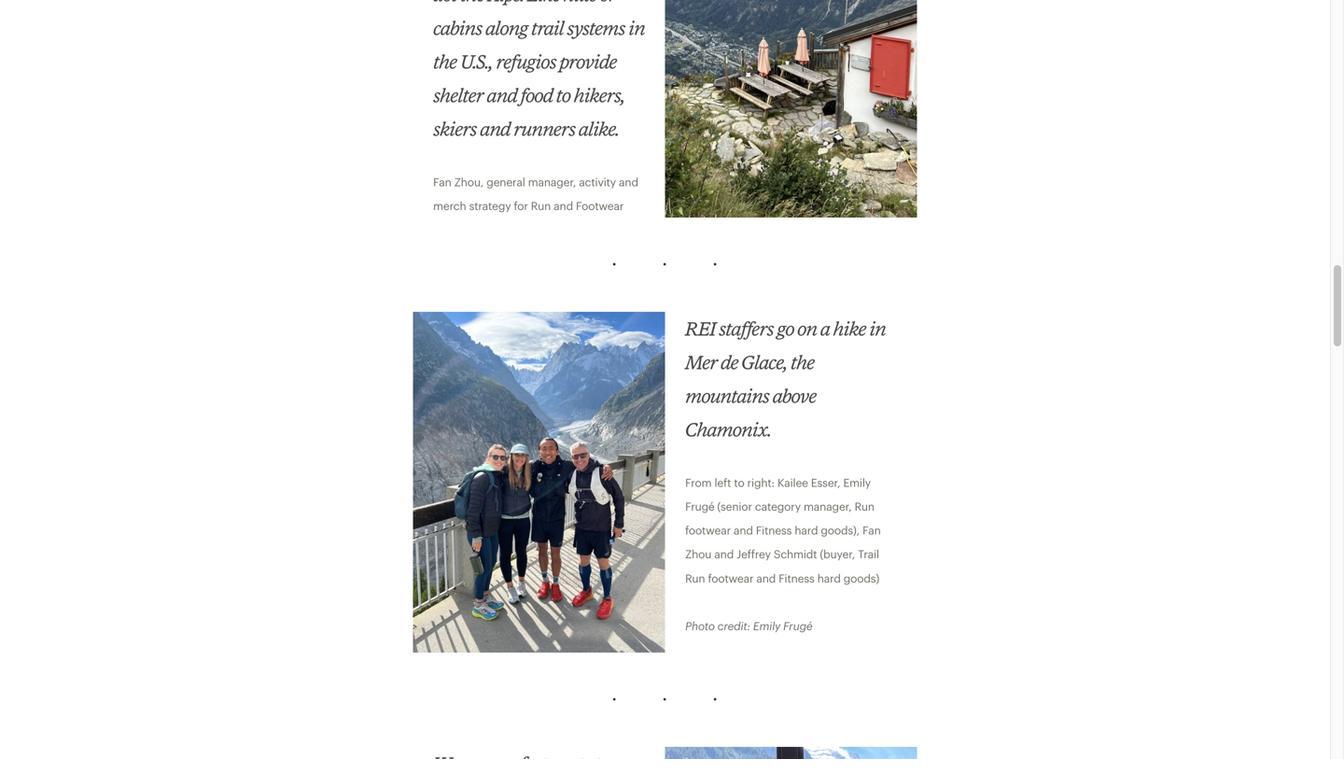 Task type: vqa. For each thing, say whether or not it's contained in the screenshot.
Fitness
yes



Task type: describe. For each thing, give the bounding box(es) containing it.
hike
[[833, 317, 866, 339]]

kailee
[[778, 476, 808, 489]]

zhou,
[[454, 175, 484, 189]]

2 vertical spatial run
[[685, 571, 705, 585]]

0 vertical spatial fitness
[[756, 523, 792, 537]]

category
[[755, 500, 801, 513]]

from left to right: kailee esser, emily frugé (senior category manager, run footwear and fitness hard goods), fan zhou and jeffrey schmidt (buyer, trail run footwear and fitness hard goods)
[[685, 476, 881, 585]]

zhou
[[685, 547, 712, 561]]

strategy
[[469, 199, 511, 212]]

0 vertical spatial hard
[[795, 523, 818, 537]]

above
[[773, 385, 816, 407]]

chamonix.
[[685, 418, 772, 440]]

photo
[[685, 619, 715, 633]]

and right zhou
[[715, 547, 734, 561]]

jeffrey
[[737, 547, 771, 561]]

and right activity
[[619, 175, 638, 189]]

trail
[[858, 547, 879, 561]]

(buyer,
[[820, 547, 855, 561]]

0 horizontal spatial emily
[[753, 619, 781, 633]]

staffers
[[719, 317, 774, 339]]

rei
[[685, 317, 716, 339]]

fan inside the from left to right: kailee esser, emily frugé (senior category manager, run footwear and fitness hard goods), fan zhou and jeffrey schmidt (buyer, trail run footwear and fitness hard goods)
[[863, 523, 881, 537]]

goods),
[[821, 523, 860, 537]]

esser,
[[811, 476, 841, 489]]

goods)
[[844, 571, 880, 585]]

for
[[514, 199, 528, 212]]

merch
[[433, 199, 466, 212]]

glace,
[[742, 351, 788, 373]]

and down the jeffrey
[[757, 571, 776, 585]]

to
[[734, 476, 745, 489]]

in
[[870, 317, 886, 339]]



Task type: locate. For each thing, give the bounding box(es) containing it.
emily
[[844, 476, 871, 489], [753, 619, 781, 633]]

1 horizontal spatial fan
[[863, 523, 881, 537]]

run right "for"
[[531, 199, 551, 212]]

footwear up zhou
[[685, 523, 731, 537]]

the
[[791, 351, 814, 373]]

1 vertical spatial manager,
[[804, 500, 852, 513]]

rei staffers go on a hike in mer de glace, the mountains above chamonix.
[[685, 317, 886, 440]]

0 horizontal spatial frugé
[[685, 500, 715, 513]]

1 horizontal spatial emily
[[844, 476, 871, 489]]

0 vertical spatial footwear
[[685, 523, 731, 537]]

fan inside fan zhou, general manager, activity and merch strategy for run and footwear
[[433, 175, 452, 189]]

0 vertical spatial run
[[531, 199, 551, 212]]

de
[[721, 351, 738, 373]]

(senior
[[717, 500, 752, 513]]

frugé inside the from left to right: kailee esser, emily frugé (senior category manager, run footwear and fitness hard goods), fan zhou and jeffrey schmidt (buyer, trail run footwear and fitness hard goods)
[[685, 500, 715, 513]]

from
[[685, 476, 712, 489]]

0 vertical spatial fan
[[433, 175, 452, 189]]

general
[[487, 175, 525, 189]]

0 vertical spatial emily
[[844, 476, 871, 489]]

schmidt
[[774, 547, 817, 561]]

0 horizontal spatial fan
[[433, 175, 452, 189]]

frugé
[[685, 500, 715, 513], [783, 619, 813, 633]]

hard down (buyer,
[[818, 571, 841, 585]]

1 vertical spatial run
[[855, 500, 875, 513]]

fan up trail on the right bottom of the page
[[863, 523, 881, 537]]

hard up schmidt
[[795, 523, 818, 537]]

0 vertical spatial frugé
[[685, 500, 715, 513]]

frugé down from
[[685, 500, 715, 513]]

run up goods),
[[855, 500, 875, 513]]

run down zhou
[[685, 571, 705, 585]]

emily inside the from left to right: kailee esser, emily frugé (senior category manager, run footwear and fitness hard goods), fan zhou and jeffrey schmidt (buyer, trail run footwear and fitness hard goods)
[[844, 476, 871, 489]]

hard
[[795, 523, 818, 537], [818, 571, 841, 585]]

left
[[715, 476, 731, 489]]

manager, inside the from left to right: kailee esser, emily frugé (senior category manager, run footwear and fitness hard goods), fan zhou and jeffrey schmidt (buyer, trail run footwear and fitness hard goods)
[[804, 500, 852, 513]]

a
[[821, 317, 830, 339]]

0 horizontal spatial manager,
[[528, 175, 576, 189]]

0 vertical spatial manager,
[[528, 175, 576, 189]]

and down the (senior
[[734, 523, 753, 537]]

activity
[[579, 175, 616, 189]]

right:
[[748, 476, 775, 489]]

1 vertical spatial hard
[[818, 571, 841, 585]]

1 vertical spatial footwear
[[708, 571, 754, 585]]

emily right esser,
[[844, 476, 871, 489]]

footwear
[[685, 523, 731, 537], [708, 571, 754, 585]]

photo credit: emily frugé
[[685, 619, 813, 633]]

fan up merch
[[433, 175, 452, 189]]

manager, down esser,
[[804, 500, 852, 513]]

1 vertical spatial fitness
[[779, 571, 815, 585]]

credit:
[[718, 619, 750, 633]]

and
[[619, 175, 638, 189], [554, 199, 573, 212], [734, 523, 753, 537], [715, 547, 734, 561], [757, 571, 776, 585]]

1 horizontal spatial manager,
[[804, 500, 852, 513]]

manager, up "for"
[[528, 175, 576, 189]]

and left footwear
[[554, 199, 573, 212]]

fitness down schmidt
[[779, 571, 815, 585]]

run inside fan zhou, general manager, activity and merch strategy for run and footwear
[[531, 199, 551, 212]]

frugé right credit:
[[783, 619, 813, 633]]

manager, inside fan zhou, general manager, activity and merch strategy for run and footwear
[[528, 175, 576, 189]]

1 horizontal spatial frugé
[[783, 619, 813, 633]]

1 vertical spatial fan
[[863, 523, 881, 537]]

footwear down the jeffrey
[[708, 571, 754, 585]]

go
[[777, 317, 794, 339]]

fan zhou, general manager, activity and merch strategy for run and footwear
[[433, 175, 638, 212]]

mer
[[685, 351, 718, 373]]

1 vertical spatial emily
[[753, 619, 781, 633]]

fan
[[433, 175, 452, 189], [863, 523, 881, 537]]

1 vertical spatial frugé
[[783, 619, 813, 633]]

on
[[798, 317, 817, 339]]

manager,
[[528, 175, 576, 189], [804, 500, 852, 513]]

run
[[531, 199, 551, 212], [855, 500, 875, 513], [685, 571, 705, 585]]

1 horizontal spatial run
[[685, 571, 705, 585]]

0 horizontal spatial run
[[531, 199, 551, 212]]

2 horizontal spatial run
[[855, 500, 875, 513]]

footwear
[[576, 199, 624, 212]]

emily right credit:
[[753, 619, 781, 633]]

fitness
[[756, 523, 792, 537], [779, 571, 815, 585]]

fitness down category
[[756, 523, 792, 537]]

mountains
[[685, 385, 770, 407]]



